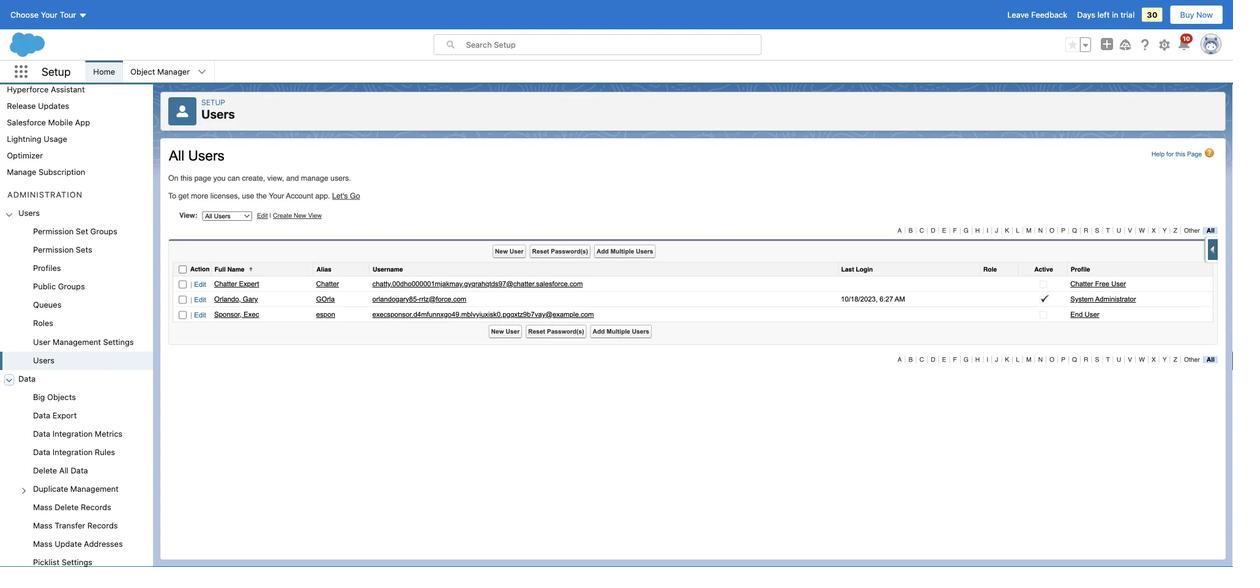 Task type: vqa. For each thing, say whether or not it's contained in the screenshot.
Update
yes



Task type: locate. For each thing, give the bounding box(es) containing it.
2 integration from the top
[[53, 448, 93, 457]]

users down the "administration"
[[18, 208, 40, 217]]

groups right "public"
[[58, 282, 85, 291]]

setup for setup
[[42, 65, 71, 78]]

data up big
[[18, 374, 36, 383]]

0 vertical spatial delete
[[33, 466, 57, 475]]

roles
[[33, 319, 53, 328]]

1 horizontal spatial setup
[[201, 98, 225, 107]]

group
[[1066, 37, 1091, 52], [0, 223, 153, 370], [0, 389, 153, 567]]

mass left the transfer
[[33, 521, 52, 530]]

hyperforce assistant link
[[7, 84, 85, 94]]

picklist settings link
[[33, 558, 92, 567]]

delete left all
[[33, 466, 57, 475]]

data
[[18, 374, 36, 383], [33, 411, 50, 420], [33, 429, 50, 438], [33, 448, 50, 457], [71, 466, 88, 475]]

data down big
[[33, 411, 50, 420]]

integration inside 'data integration metrics' 'link'
[[53, 429, 93, 438]]

integration down 'data integration metrics' 'link'
[[53, 448, 93, 457]]

user
[[33, 337, 50, 346]]

2 users tree item from the top
[[0, 352, 153, 370]]

addresses
[[84, 540, 123, 549]]

buy now
[[1181, 10, 1213, 19]]

2 permission from the top
[[33, 245, 74, 254]]

1 mass from the top
[[33, 503, 52, 512]]

queues
[[33, 300, 61, 310]]

salesforce
[[7, 118, 46, 127]]

permission
[[33, 227, 74, 236], [33, 245, 74, 254]]

1 vertical spatial integration
[[53, 448, 93, 457]]

data inside 'link'
[[33, 429, 50, 438]]

users down user
[[33, 356, 55, 365]]

choose your tour button
[[10, 5, 88, 24]]

management right user
[[53, 337, 101, 346]]

records up addresses
[[87, 521, 118, 530]]

mass delete records
[[33, 503, 111, 512]]

1 vertical spatial permission
[[33, 245, 74, 254]]

data right all
[[71, 466, 88, 475]]

1 horizontal spatial groups
[[90, 227, 117, 236]]

setup inside the 'setup users'
[[201, 98, 225, 107]]

0 horizontal spatial setup
[[42, 65, 71, 78]]

permission up profiles at top
[[33, 245, 74, 254]]

mass inside 'link'
[[33, 521, 52, 530]]

setup for setup users
[[201, 98, 225, 107]]

mass down duplicate
[[33, 503, 52, 512]]

data for data export
[[33, 411, 50, 420]]

1 vertical spatial management
[[70, 484, 119, 494]]

choose your tour
[[10, 10, 76, 19]]

buy
[[1181, 10, 1195, 19]]

0 vertical spatial mass
[[33, 503, 52, 512]]

1 vertical spatial setup
[[201, 98, 225, 107]]

mass transfer records link
[[33, 521, 118, 532]]

setup users
[[201, 98, 235, 121]]

users tree item
[[0, 205, 153, 370], [0, 352, 153, 370]]

1 permission from the top
[[33, 227, 74, 236]]

2 mass from the top
[[33, 521, 52, 530]]

2 vertical spatial mass
[[33, 540, 52, 549]]

delete up the transfer
[[55, 503, 79, 512]]

salesforce mobile app link
[[7, 118, 90, 127]]

data export
[[33, 411, 77, 420]]

management up mass delete records
[[70, 484, 119, 494]]

duplicate management
[[33, 484, 119, 494]]

integration
[[53, 429, 93, 438], [53, 448, 93, 457]]

30
[[1147, 10, 1158, 19]]

users link
[[18, 208, 40, 219], [33, 356, 55, 367]]

public
[[33, 282, 56, 291]]

settings inside users tree item
[[103, 337, 134, 346]]

records inside 'link'
[[87, 521, 118, 530]]

salesforce mobile app
[[7, 118, 90, 127]]

choose
[[10, 10, 39, 19]]

mass update addresses link
[[33, 540, 123, 551]]

big objects
[[33, 392, 76, 402]]

users link down user
[[33, 356, 55, 367]]

management for duplicate
[[70, 484, 119, 494]]

permission up permission sets
[[33, 227, 74, 236]]

export
[[53, 411, 77, 420]]

settings
[[103, 337, 134, 346], [62, 558, 92, 567]]

groups
[[90, 227, 117, 236], [58, 282, 85, 291]]

1 horizontal spatial settings
[[103, 337, 134, 346]]

profiles
[[33, 264, 61, 273]]

management inside "link"
[[70, 484, 119, 494]]

users down setup link
[[201, 107, 235, 121]]

10
[[1183, 35, 1191, 42]]

integration for rules
[[53, 448, 93, 457]]

object
[[130, 67, 155, 76]]

management
[[53, 337, 101, 346], [70, 484, 119, 494]]

mass up picklist at the left
[[33, 540, 52, 549]]

manager
[[157, 67, 190, 76]]

0 vertical spatial settings
[[103, 337, 134, 346]]

duplicate management link
[[33, 484, 119, 496]]

data down data export link
[[33, 429, 50, 438]]

groups right set
[[90, 227, 117, 236]]

1 users tree item from the top
[[0, 205, 153, 370]]

0 vertical spatial management
[[53, 337, 101, 346]]

setup
[[42, 65, 71, 78], [201, 98, 225, 107]]

mass for mass update addresses
[[33, 540, 52, 549]]

0 vertical spatial group
[[1066, 37, 1091, 52]]

mass for mass delete records
[[33, 503, 52, 512]]

0 vertical spatial users link
[[18, 208, 40, 219]]

users link down the "administration"
[[18, 208, 40, 219]]

management inside users tree item
[[53, 337, 101, 346]]

1 vertical spatial group
[[0, 223, 153, 370]]

users tree item for manage subscription
[[0, 205, 153, 370]]

0 vertical spatial integration
[[53, 429, 93, 438]]

3 mass from the top
[[33, 540, 52, 549]]

records down duplicate management "link"
[[81, 503, 111, 512]]

group containing permission set groups
[[0, 223, 153, 370]]

1 vertical spatial settings
[[62, 558, 92, 567]]

delete
[[33, 466, 57, 475], [55, 503, 79, 512]]

integration up data integration rules
[[53, 429, 93, 438]]

subscription
[[39, 167, 85, 176]]

integration inside data integration rules link
[[53, 448, 93, 457]]

app
[[75, 118, 90, 127]]

picklist settings
[[33, 558, 92, 567]]

hyperforce
[[7, 84, 49, 94]]

update
[[55, 540, 82, 549]]

0 horizontal spatial settings
[[62, 558, 92, 567]]

all
[[59, 466, 68, 475]]

data up delete all data
[[33, 448, 50, 457]]

permission set groups link
[[33, 227, 117, 238]]

lightning usage
[[7, 134, 67, 143]]

0 vertical spatial records
[[81, 503, 111, 512]]

0 vertical spatial setup
[[42, 65, 71, 78]]

Search Setup text field
[[466, 35, 761, 54]]

data integration metrics
[[33, 429, 122, 438]]

0 horizontal spatial groups
[[58, 282, 85, 291]]

2 vertical spatial group
[[0, 389, 153, 567]]

records for mass transfer records
[[87, 521, 118, 530]]

data for data integration metrics
[[33, 429, 50, 438]]

lightning
[[7, 134, 41, 143]]

big objects link
[[33, 392, 76, 403]]

picklist
[[33, 558, 59, 567]]

group containing big objects
[[0, 389, 153, 567]]

leave
[[1008, 10, 1029, 19]]

data export link
[[33, 411, 77, 422]]

users
[[201, 107, 235, 121], [18, 208, 40, 217], [33, 356, 55, 365]]

1 vertical spatial mass
[[33, 521, 52, 530]]

10 button
[[1177, 34, 1193, 52]]

0 vertical spatial permission
[[33, 227, 74, 236]]

public groups
[[33, 282, 85, 291]]

1 vertical spatial groups
[[58, 282, 85, 291]]

1 vertical spatial records
[[87, 521, 118, 530]]

1 integration from the top
[[53, 429, 93, 438]]



Task type: describe. For each thing, give the bounding box(es) containing it.
permission for permission set groups
[[33, 227, 74, 236]]

data for data integration rules
[[33, 448, 50, 457]]

metrics
[[95, 429, 122, 438]]

optimizer link
[[7, 151, 43, 160]]

days left in trial
[[1077, 10, 1135, 19]]

home link
[[86, 61, 123, 83]]

mass update addresses
[[33, 540, 123, 549]]

manage subscription
[[7, 167, 85, 176]]

queues link
[[33, 300, 61, 311]]

days
[[1077, 10, 1096, 19]]

trial
[[1121, 10, 1135, 19]]

group for users
[[0, 223, 153, 370]]

lightning usage link
[[7, 134, 67, 143]]

hyperforce assistant
[[7, 84, 85, 94]]

group for data
[[0, 389, 153, 567]]

now
[[1197, 10, 1213, 19]]

release
[[7, 101, 36, 110]]

records for mass delete records
[[81, 503, 111, 512]]

data integration metrics link
[[33, 429, 122, 440]]

big
[[33, 392, 45, 402]]

1 vertical spatial delete
[[55, 503, 79, 512]]

feedback
[[1031, 10, 1068, 19]]

mass transfer records
[[33, 521, 118, 530]]

release updates link
[[7, 101, 69, 110]]

mass for mass transfer records
[[33, 521, 52, 530]]

optimizer
[[7, 151, 43, 160]]

0 vertical spatial users
[[201, 107, 235, 121]]

release updates
[[7, 101, 69, 110]]

in
[[1112, 10, 1119, 19]]

updates
[[38, 101, 69, 110]]

public groups link
[[33, 282, 85, 293]]

rules
[[95, 448, 115, 457]]

data integration rules
[[33, 448, 115, 457]]

permission set groups
[[33, 227, 117, 236]]

users tree item for roles
[[0, 352, 153, 370]]

1 vertical spatial users
[[18, 208, 40, 217]]

delete all data link
[[33, 466, 88, 477]]

user management settings link
[[33, 337, 134, 348]]

leave feedback link
[[1008, 10, 1068, 19]]

manage subscription link
[[7, 167, 85, 176]]

1 vertical spatial users link
[[33, 356, 55, 367]]

profiles link
[[33, 264, 61, 275]]

data for data link
[[18, 374, 36, 383]]

data integration rules link
[[33, 448, 115, 459]]

tour
[[60, 10, 76, 19]]

data tree item
[[0, 370, 153, 567]]

buy now button
[[1170, 5, 1224, 24]]

permission sets
[[33, 245, 92, 254]]

settings inside data tree item
[[62, 558, 92, 567]]

delete all data
[[33, 466, 88, 475]]

integration for metrics
[[53, 429, 93, 438]]

setup tree tree
[[0, 31, 153, 567]]

transfer
[[55, 521, 85, 530]]

permission sets link
[[33, 245, 92, 256]]

permission for permission sets
[[33, 245, 74, 254]]

object manager
[[130, 67, 190, 76]]

object manager link
[[123, 61, 197, 83]]

left
[[1098, 10, 1110, 19]]

2 vertical spatial users
[[33, 356, 55, 365]]

manage
[[7, 167, 36, 176]]

duplicate
[[33, 484, 68, 494]]

usage
[[44, 134, 67, 143]]

administration
[[7, 190, 83, 199]]

your
[[41, 10, 58, 19]]

management for user
[[53, 337, 101, 346]]

leave feedback
[[1008, 10, 1068, 19]]

mass delete records link
[[33, 503, 111, 514]]

home
[[93, 67, 115, 76]]

assistant
[[51, 84, 85, 94]]

data link
[[18, 374, 36, 385]]

sets
[[76, 245, 92, 254]]

user management settings
[[33, 337, 134, 346]]

objects
[[47, 392, 76, 402]]

0 vertical spatial groups
[[90, 227, 117, 236]]

roles link
[[33, 319, 53, 330]]

setup link
[[201, 98, 225, 107]]

set
[[76, 227, 88, 236]]



